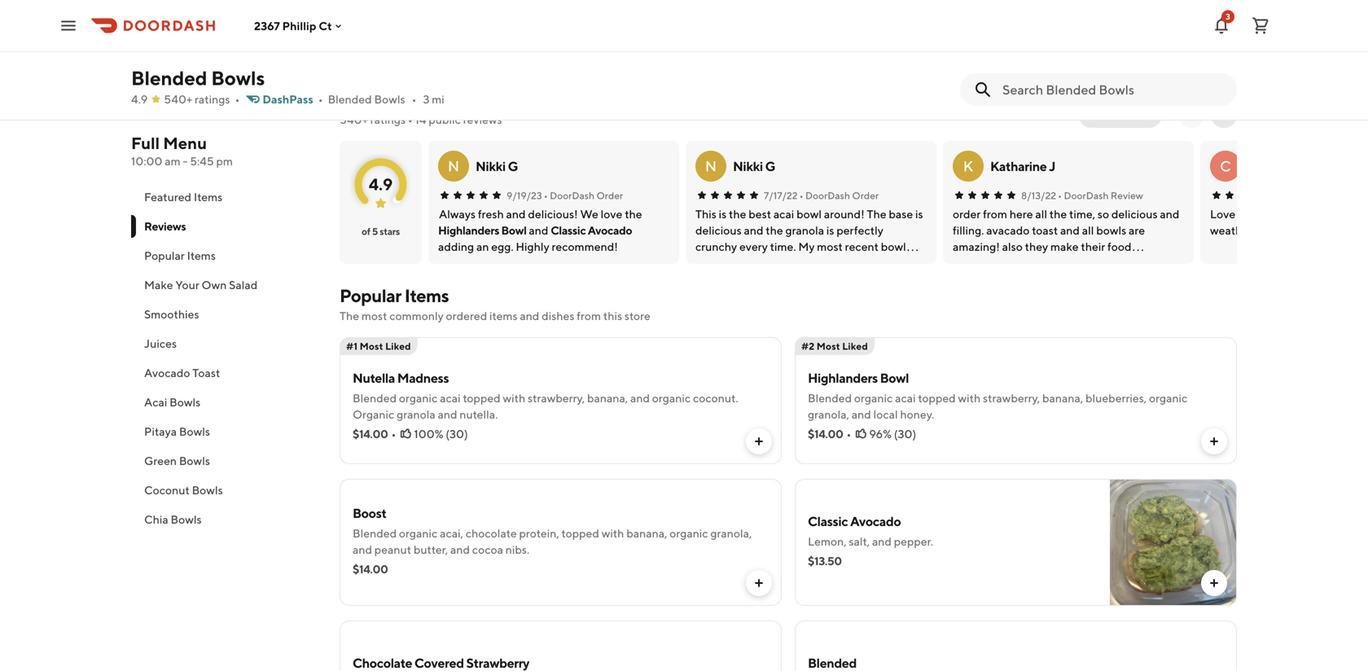 Task type: describe. For each thing, give the bounding box(es) containing it.
9/19/23
[[507, 190, 542, 201]]

0 vertical spatial ratings
[[195, 92, 230, 106]]

(30) for madness
[[446, 427, 468, 441]]

chia bowls button
[[131, 505, 320, 534]]

granola, inside boost blended organic acai, chocolate protein, topped with banana, organic granola, and peanut butter, and cocoa nibs. $14.00
[[710, 527, 752, 540]]

avocado toast button
[[131, 358, 320, 388]]

and inside highlanders bowl blended organic acai topped with strawberry, banana, blueberries, organic granola, and local honey.
[[852, 408, 871, 421]]

of
[[362, 226, 370, 237]]

add item to cart image
[[1208, 577, 1221, 590]]

green bowls button
[[131, 446, 320, 476]]

bowls for green bowls
[[179, 454, 210, 467]]

pepper.
[[894, 535, 933, 548]]

make your own salad
[[144, 278, 258, 292]]

classic avocado image
[[1110, 479, 1237, 606]]

acai,
[[440, 527, 463, 540]]

make your own salad button
[[131, 270, 320, 300]]

green
[[144, 454, 177, 467]]

reviews for reviews 540+ ratings • 14 public reviews
[[340, 89, 405, 110]]

boost
[[353, 505, 386, 521]]

the
[[340, 309, 359, 322]]

stars
[[380, 226, 400, 237]]

classic avocado
[[551, 224, 632, 237]]

$14.00 • for highlanders
[[808, 427, 851, 441]]

c
[[1220, 157, 1231, 175]]

nutella madness blended organic acai topped with strawberry, banana, and organic coconut. organic granola and nutella.
[[353, 370, 738, 421]]

bowl for highlanders bowl
[[501, 224, 527, 237]]

10:00
[[131, 154, 162, 168]]

order for 9/19/23
[[597, 190, 623, 201]]

blended bowls
[[131, 66, 265, 90]]

and left peanut
[[353, 543, 372, 556]]

and inside 'popular items the most commonly ordered items and dishes from this store'
[[520, 309, 539, 322]]

store
[[625, 309, 651, 322]]

• right 9/19/23 on the top left of page
[[544, 190, 548, 201]]

from
[[577, 309, 601, 322]]

nutella
[[353, 370, 395, 386]]

this
[[603, 309, 622, 322]]

• down 'blended bowls'
[[235, 92, 240, 106]]

banana, for highlanders bowl
[[1042, 391, 1083, 405]]

add review button
[[1079, 102, 1162, 128]]

0 horizontal spatial 540+
[[164, 92, 192, 106]]

highlanders for highlanders bowl blended organic acai topped with strawberry, banana, blueberries, organic granola, and local honey.
[[808, 370, 878, 386]]

with inside boost blended organic acai, chocolate protein, topped with banana, organic granola, and peanut butter, and cocoa nibs. $14.00
[[602, 527, 624, 540]]

popular items the most commonly ordered items and dishes from this store
[[340, 285, 651, 322]]

most for nutella madness
[[360, 340, 383, 352]]

next image
[[1218, 108, 1231, 121]]

protein,
[[519, 527, 559, 540]]

reviews 540+ ratings • 14 public reviews
[[340, 89, 502, 126]]

dashpass •
[[262, 92, 323, 106]]

avocado toast
[[144, 366, 220, 380]]

reviews
[[463, 113, 502, 126]]

items for popular items
[[187, 249, 216, 262]]

highlanders for highlanders bowl
[[438, 224, 499, 237]]

classic for classic avocado lemon, salt, and pepper. $13.50
[[808, 513, 848, 529]]

smoothies button
[[131, 300, 320, 329]]

mi
[[432, 92, 444, 106]]

phillip
[[282, 19, 316, 32]]

acai bowls
[[144, 395, 201, 409]]

add
[[1089, 108, 1111, 121]]

• inside reviews 540+ ratings • 14 public reviews
[[408, 113, 413, 126]]

classic avocado button
[[551, 222, 632, 239]]

dishes
[[542, 309, 575, 322]]

540+ inside reviews 540+ ratings • 14 public reviews
[[340, 113, 368, 126]]

100% (30)
[[414, 427, 468, 441]]

k
[[963, 157, 973, 175]]

chocolate
[[466, 527, 517, 540]]

popular for popular items the most commonly ordered items and dishes from this store
[[340, 285, 401, 306]]

coconut.
[[693, 391, 738, 405]]

bowls for chia bowls
[[171, 513, 202, 526]]

your
[[175, 278, 199, 292]]

blended inside nutella madness blended organic acai topped with strawberry, banana, and organic coconut. organic granola and nutella.
[[353, 391, 397, 405]]

and up 100% (30)
[[438, 408, 457, 421]]

juices
[[144, 337, 177, 350]]

14
[[415, 113, 426, 126]]

open menu image
[[59, 16, 78, 35]]

0 items, open order cart image
[[1251, 16, 1270, 35]]

chocolate covered strawberry
[[353, 655, 529, 671]]

toast
[[192, 366, 220, 380]]

1 vertical spatial review
[[1111, 190, 1143, 201]]

pitaya bowls
[[144, 425, 210, 438]]

and down the acai,
[[450, 543, 470, 556]]

green bowls
[[144, 454, 210, 467]]

#2 most liked
[[801, 340, 868, 352]]

liked for nutella
[[385, 340, 411, 352]]

highlanders bowl blended organic acai topped with strawberry, banana, blueberries, organic granola, and local honey.
[[808, 370, 1188, 421]]

• up 14
[[412, 92, 417, 106]]

items for popular items the most commonly ordered items and dishes from this store
[[405, 285, 449, 306]]

commonly
[[389, 309, 444, 322]]

strawberry, for bowl
[[983, 391, 1040, 405]]

#1 most liked
[[346, 340, 411, 352]]

chia bowls
[[144, 513, 202, 526]]

popular for popular items
[[144, 249, 185, 262]]

featured
[[144, 190, 191, 204]]

reviews for reviews
[[144, 219, 186, 233]]

• doordash order for 7/17/22
[[799, 190, 879, 201]]

96% (30)
[[869, 427, 916, 441]]

blended bowls • 3 mi
[[328, 92, 444, 106]]

#1
[[346, 340, 358, 352]]

5:45
[[190, 154, 214, 168]]

$13.50
[[808, 554, 842, 568]]

organic
[[353, 408, 394, 421]]

add review
[[1089, 108, 1152, 121]]

$14.00 • for nutella
[[353, 427, 396, 441]]

• left 96% at the right bottom of page
[[847, 427, 851, 441]]

2367 phillip ct
[[254, 19, 332, 32]]

nikki for 7/17/22
[[733, 158, 763, 174]]

coconut
[[144, 483, 190, 497]]

8/13/22
[[1021, 190, 1056, 201]]

doordash for 7/17/22
[[805, 190, 850, 201]]

peanut
[[374, 543, 411, 556]]

topped for bowl
[[918, 391, 956, 405]]

(30) for bowl
[[894, 427, 916, 441]]

n for 9/19/23
[[448, 157, 459, 175]]

katharine j
[[990, 158, 1055, 174]]

-
[[183, 154, 188, 168]]

1 horizontal spatial 3
[[1226, 12, 1230, 21]]

$14.00 for nutella
[[353, 427, 388, 441]]

featured items
[[144, 190, 223, 204]]

96%
[[869, 427, 892, 441]]

acai for highlanders bowl
[[895, 391, 916, 405]]

reviews link
[[340, 89, 405, 110]]

• doordash order for 9/19/23
[[544, 190, 623, 201]]

$14.00 inside boost blended organic acai, chocolate protein, topped with banana, organic granola, and peanut butter, and cocoa nibs. $14.00
[[353, 562, 388, 576]]

salt,
[[849, 535, 870, 548]]

pitaya
[[144, 425, 177, 438]]

540+ ratings •
[[164, 92, 240, 106]]

katharine
[[990, 158, 1047, 174]]



Task type: vqa. For each thing, say whether or not it's contained in the screenshot.
Blended inside BOOST BLENDED ORGANIC ACAI, CHOCOLATE PROTEIN, TOPPED WITH BANANA, ORGANIC GRANOLA, AND PEANUT BUTTER, AND COCOA NIBS. $14.00
yes



Task type: locate. For each thing, give the bounding box(es) containing it.
bowl inside highlanders bowl blended organic acai topped with strawberry, banana, blueberries, organic granola, and local honey.
[[880, 370, 909, 386]]

1 horizontal spatial with
[[602, 527, 624, 540]]

chia
[[144, 513, 168, 526]]

3
[[1226, 12, 1230, 21], [423, 92, 430, 106]]

bowl up local
[[880, 370, 909, 386]]

lemon,
[[808, 535, 847, 548]]

salad
[[229, 278, 258, 292]]

1 acai from the left
[[440, 391, 461, 405]]

topped inside boost blended organic acai, chocolate protein, topped with banana, organic granola, and peanut butter, and cocoa nibs. $14.00
[[562, 527, 599, 540]]

liked right #2
[[842, 340, 868, 352]]

ratings down 'blended bowls'
[[195, 92, 230, 106]]

avocado inside classic avocado lemon, salt, and pepper. $13.50
[[850, 513, 901, 529]]

#2
[[801, 340, 815, 352]]

0 horizontal spatial nikki g
[[476, 158, 518, 174]]

bowls up 540+ ratings •
[[211, 66, 265, 90]]

granola
[[397, 408, 435, 421]]

0 horizontal spatial liked
[[385, 340, 411, 352]]

$14.00 down organic
[[353, 427, 388, 441]]

0 horizontal spatial granola,
[[710, 527, 752, 540]]

$14.00 left 96% at the right bottom of page
[[808, 427, 843, 441]]

items down '5:45'
[[194, 190, 223, 204]]

bowls right pitaya on the bottom
[[179, 425, 210, 438]]

2 n from the left
[[705, 157, 717, 175]]

1 g from the left
[[508, 158, 518, 174]]

popular items button
[[131, 241, 320, 270]]

0 horizontal spatial popular
[[144, 249, 185, 262]]

2 nikki from the left
[[733, 158, 763, 174]]

reviews inside reviews 540+ ratings • 14 public reviews
[[340, 89, 405, 110]]

bowl down 9/19/23 on the top left of page
[[501, 224, 527, 237]]

1 strawberry, from the left
[[528, 391, 585, 405]]

1 (30) from the left
[[446, 427, 468, 441]]

0 horizontal spatial strawberry,
[[528, 391, 585, 405]]

1 $14.00 • from the left
[[353, 427, 396, 441]]

0 horizontal spatial avocado
[[144, 366, 190, 380]]

1 doordash from the left
[[550, 190, 595, 201]]

topped for madness
[[463, 391, 501, 405]]

n for 7/17/22
[[705, 157, 717, 175]]

juices button
[[131, 329, 320, 358]]

items up commonly
[[405, 285, 449, 306]]

most
[[360, 340, 383, 352], [817, 340, 840, 352]]

nikki for 9/19/23
[[476, 158, 506, 174]]

acai bowls button
[[131, 388, 320, 417]]

topped inside nutella madness blended organic acai topped with strawberry, banana, and organic coconut. organic granola and nutella.
[[463, 391, 501, 405]]

add item to cart image
[[752, 435, 766, 448], [1208, 435, 1221, 448], [752, 577, 766, 590]]

items for featured items
[[194, 190, 223, 204]]

1 vertical spatial ratings
[[370, 113, 406, 126]]

acai for nutella madness
[[440, 391, 461, 405]]

classic inside button
[[551, 224, 586, 237]]

0 horizontal spatial doordash
[[550, 190, 595, 201]]

3 left "mi"
[[423, 92, 430, 106]]

1 horizontal spatial strawberry,
[[983, 391, 1040, 405]]

$14.00 • left 96% at the right bottom of page
[[808, 427, 851, 441]]

0 horizontal spatial g
[[508, 158, 518, 174]]

4.9 up full
[[131, 92, 148, 106]]

bowl inside highlanders bowl button
[[501, 224, 527, 237]]

0 horizontal spatial $14.00 •
[[353, 427, 396, 441]]

2 vertical spatial avocado
[[850, 513, 901, 529]]

items inside button
[[187, 249, 216, 262]]

1 horizontal spatial popular
[[340, 285, 401, 306]]

strawberry, inside highlanders bowl blended organic acai topped with strawberry, banana, blueberries, organic granola, and local honey.
[[983, 391, 1040, 405]]

acai up nutella.
[[440, 391, 461, 405]]

1 vertical spatial popular
[[340, 285, 401, 306]]

• right "8/13/22"
[[1058, 190, 1062, 201]]

most
[[361, 309, 387, 322]]

1 order from the left
[[597, 190, 623, 201]]

1 vertical spatial 4.9
[[369, 175, 393, 194]]

0 horizontal spatial classic
[[551, 224, 586, 237]]

pm
[[216, 154, 233, 168]]

2 • doordash order from the left
[[799, 190, 879, 201]]

bowls
[[211, 66, 265, 90], [374, 92, 405, 106], [170, 395, 201, 409], [179, 425, 210, 438], [179, 454, 210, 467], [192, 483, 223, 497], [171, 513, 202, 526]]

topped inside highlanders bowl blended organic acai topped with strawberry, banana, blueberries, organic granola, and local honey.
[[918, 391, 956, 405]]

3 doordash from the left
[[1064, 190, 1109, 201]]

bowls down green bowls button
[[192, 483, 223, 497]]

• right 7/17/22
[[799, 190, 804, 201]]

g up 7/17/22
[[765, 158, 775, 174]]

1 vertical spatial classic
[[808, 513, 848, 529]]

0 horizontal spatial nikki
[[476, 158, 506, 174]]

review down item search search box
[[1113, 108, 1152, 121]]

1 horizontal spatial highlanders
[[808, 370, 878, 386]]

2 vertical spatial items
[[405, 285, 449, 306]]

acai inside nutella madness blended organic acai topped with strawberry, banana, and organic coconut. organic granola and nutella.
[[440, 391, 461, 405]]

popular items
[[144, 249, 216, 262]]

2 nikki g from the left
[[733, 158, 775, 174]]

0 horizontal spatial order
[[597, 190, 623, 201]]

nikki g for 7/17/22
[[733, 158, 775, 174]]

popular inside 'popular items the most commonly ordered items and dishes from this store'
[[340, 285, 401, 306]]

1 horizontal spatial • doordash order
[[799, 190, 879, 201]]

1 nikki from the left
[[476, 158, 506, 174]]

order for 7/17/22
[[852, 190, 879, 201]]

and right items
[[520, 309, 539, 322]]

1 horizontal spatial doordash
[[805, 190, 850, 201]]

most for highlanders bowl
[[817, 340, 840, 352]]

doordash right "8/13/22"
[[1064, 190, 1109, 201]]

1 horizontal spatial granola,
[[808, 408, 849, 421]]

1 horizontal spatial topped
[[562, 527, 599, 540]]

madness
[[397, 370, 449, 386]]

0 horizontal spatial • doordash order
[[544, 190, 623, 201]]

2 horizontal spatial doordash
[[1064, 190, 1109, 201]]

bowls inside button
[[179, 425, 210, 438]]

0 horizontal spatial n
[[448, 157, 459, 175]]

highlanders bowl
[[438, 224, 527, 237]]

bowl
[[501, 224, 527, 237], [880, 370, 909, 386]]

bowls right acai
[[170, 395, 201, 409]]

0 vertical spatial granola,
[[808, 408, 849, 421]]

$14.00
[[353, 427, 388, 441], [808, 427, 843, 441], [353, 562, 388, 576]]

nibs.
[[506, 543, 530, 556]]

1 horizontal spatial nikki
[[733, 158, 763, 174]]

acai up honey.
[[895, 391, 916, 405]]

items
[[489, 309, 518, 322]]

0 horizontal spatial 4.9
[[131, 92, 148, 106]]

2 liked from the left
[[842, 340, 868, 352]]

strawberry, for madness
[[528, 391, 585, 405]]

topped up honey.
[[918, 391, 956, 405]]

granola,
[[808, 408, 849, 421], [710, 527, 752, 540]]

1 horizontal spatial n
[[705, 157, 717, 175]]

banana,
[[587, 391, 628, 405], [1042, 391, 1083, 405], [626, 527, 667, 540]]

most right #2
[[817, 340, 840, 352]]

nikki g for 9/19/23
[[476, 158, 518, 174]]

nikki g up 7/17/22
[[733, 158, 775, 174]]

review inside add review button
[[1113, 108, 1152, 121]]

3 left 0 items, open order cart icon
[[1226, 12, 1230, 21]]

and left local
[[852, 408, 871, 421]]

1 horizontal spatial g
[[765, 158, 775, 174]]

0 vertical spatial reviews
[[340, 89, 405, 110]]

(30) right "100%"
[[446, 427, 468, 441]]

0 horizontal spatial most
[[360, 340, 383, 352]]

• doordash order right 7/17/22
[[799, 190, 879, 201]]

0 vertical spatial 4.9
[[131, 92, 148, 106]]

ratings inside reviews 540+ ratings • 14 public reviews
[[370, 113, 406, 126]]

blueberries,
[[1086, 391, 1147, 405]]

0 vertical spatial classic
[[551, 224, 586, 237]]

0 vertical spatial 3
[[1226, 12, 1230, 21]]

highlanders bowl button
[[438, 222, 527, 239]]

• doordash order up the classic avocado
[[544, 190, 623, 201]]

2 horizontal spatial avocado
[[850, 513, 901, 529]]

1 vertical spatial items
[[187, 249, 216, 262]]

add item to cart image for bowl
[[1208, 435, 1221, 448]]

0 horizontal spatial bowl
[[501, 224, 527, 237]]

• left 14
[[408, 113, 413, 126]]

blended inside highlanders bowl blended organic acai topped with strawberry, banana, blueberries, organic granola, and local honey.
[[808, 391, 852, 405]]

0 vertical spatial highlanders
[[438, 224, 499, 237]]

smoothies
[[144, 307, 199, 321]]

0 horizontal spatial topped
[[463, 391, 501, 405]]

2 g from the left
[[765, 158, 775, 174]]

popular up make
[[144, 249, 185, 262]]

4.9
[[131, 92, 148, 106], [369, 175, 393, 194]]

1 most from the left
[[360, 340, 383, 352]]

1 horizontal spatial classic
[[808, 513, 848, 529]]

banana, inside boost blended organic acai, chocolate protein, topped with banana, organic granola, and peanut butter, and cocoa nibs. $14.00
[[626, 527, 667, 540]]

1 nikki g from the left
[[476, 158, 518, 174]]

coconut bowls button
[[131, 476, 320, 505]]

of 5 stars
[[362, 226, 400, 237]]

2 doordash from the left
[[805, 190, 850, 201]]

granola, inside highlanders bowl blended organic acai topped with strawberry, banana, blueberries, organic granola, and local honey.
[[808, 408, 849, 421]]

1 vertical spatial avocado
[[144, 366, 190, 380]]

classic avocado lemon, salt, and pepper. $13.50
[[808, 513, 933, 568]]

previous image
[[1185, 108, 1198, 121]]

doordash up the classic avocado
[[550, 190, 595, 201]]

doordash
[[550, 190, 595, 201], [805, 190, 850, 201], [1064, 190, 1109, 201]]

nutella.
[[460, 408, 498, 421]]

$14.00 for highlanders
[[808, 427, 843, 441]]

• doordash review
[[1058, 190, 1143, 201]]

0 vertical spatial bowl
[[501, 224, 527, 237]]

540+
[[164, 92, 192, 106], [340, 113, 368, 126]]

2 most from the left
[[817, 340, 840, 352]]

with for highlanders bowl
[[958, 391, 981, 405]]

0 vertical spatial popular
[[144, 249, 185, 262]]

1 n from the left
[[448, 157, 459, 175]]

doordash for 9/19/23
[[550, 190, 595, 201]]

g for 7/17/22
[[765, 158, 775, 174]]

0 vertical spatial 540+
[[164, 92, 192, 106]]

with inside nutella madness blended organic acai topped with strawberry, banana, and organic coconut. organic granola and nutella.
[[503, 391, 525, 405]]

(30) down honey.
[[894, 427, 916, 441]]

classic inside classic avocado lemon, salt, and pepper. $13.50
[[808, 513, 848, 529]]

local
[[873, 408, 898, 421]]

highlanders inside highlanders bowl blended organic acai topped with strawberry, banana, blueberries, organic granola, and local honey.
[[808, 370, 878, 386]]

highlanders down #2 most liked
[[808, 370, 878, 386]]

bowl for highlanders bowl blended organic acai topped with strawberry, banana, blueberries, organic granola, and local honey.
[[880, 370, 909, 386]]

bowls for acai bowls
[[170, 395, 201, 409]]

1 vertical spatial reviews
[[144, 219, 186, 233]]

doordash right 7/17/22
[[805, 190, 850, 201]]

avocado inside button
[[144, 366, 190, 380]]

bowls left "mi"
[[374, 92, 405, 106]]

banana, for nutella madness
[[587, 391, 628, 405]]

1 horizontal spatial bowl
[[880, 370, 909, 386]]

items
[[194, 190, 223, 204], [187, 249, 216, 262], [405, 285, 449, 306]]

1 horizontal spatial avocado
[[588, 224, 632, 237]]

7/17/22
[[764, 190, 798, 201]]

reviews down featured
[[144, 219, 186, 233]]

540+ down reviews link
[[340, 113, 368, 126]]

ratings down blended bowls • 3 mi at the top
[[370, 113, 406, 126]]

public
[[429, 113, 461, 126]]

2 acai from the left
[[895, 391, 916, 405]]

popular up most
[[340, 285, 401, 306]]

• right dashpass
[[318, 92, 323, 106]]

highlanders
[[438, 224, 499, 237], [808, 370, 878, 386]]

1 liked from the left
[[385, 340, 411, 352]]

and inside classic avocado lemon, salt, and pepper. $13.50
[[872, 535, 892, 548]]

strawberry
[[466, 655, 529, 671]]

Item Search search field
[[1003, 81, 1224, 99]]

with inside highlanders bowl blended organic acai topped with strawberry, banana, blueberries, organic granola, and local honey.
[[958, 391, 981, 405]]

items inside 'popular items the most commonly ordered items and dishes from this store'
[[405, 285, 449, 306]]

popular inside button
[[144, 249, 185, 262]]

2 order from the left
[[852, 190, 879, 201]]

5
[[372, 226, 378, 237]]

1 horizontal spatial reviews
[[340, 89, 405, 110]]

g for 9/19/23
[[508, 158, 518, 174]]

acai
[[144, 395, 167, 409]]

0 horizontal spatial 3
[[423, 92, 430, 106]]

with
[[503, 391, 525, 405], [958, 391, 981, 405], [602, 527, 624, 540]]

1 vertical spatial granola,
[[710, 527, 752, 540]]

nikki g up 9/19/23 on the top left of page
[[476, 158, 518, 174]]

acai inside highlanders bowl blended organic acai topped with strawberry, banana, blueberries, organic granola, and local honey.
[[895, 391, 916, 405]]

reviews left "mi"
[[340, 89, 405, 110]]

most right #1
[[360, 340, 383, 352]]

1 horizontal spatial nikki g
[[733, 158, 775, 174]]

featured items button
[[131, 182, 320, 212]]

1 horizontal spatial (30)
[[894, 427, 916, 441]]

liked down commonly
[[385, 340, 411, 352]]

2 horizontal spatial with
[[958, 391, 981, 405]]

topped
[[463, 391, 501, 405], [918, 391, 956, 405], [562, 527, 599, 540]]

items inside "button"
[[194, 190, 223, 204]]

1 vertical spatial bowl
[[880, 370, 909, 386]]

bowls for coconut bowls
[[192, 483, 223, 497]]

bowls for pitaya bowls
[[179, 425, 210, 438]]

banana, inside nutella madness blended organic acai topped with strawberry, banana, and organic coconut. organic granola and nutella.
[[587, 391, 628, 405]]

ct
[[319, 19, 332, 32]]

liked for highlanders
[[842, 340, 868, 352]]

highlanders up 'popular items the most commonly ordered items and dishes from this store'
[[438, 224, 499, 237]]

2 (30) from the left
[[894, 427, 916, 441]]

1 vertical spatial highlanders
[[808, 370, 878, 386]]

0 horizontal spatial highlanders
[[438, 224, 499, 237]]

strawberry, inside nutella madness blended organic acai topped with strawberry, banana, and organic coconut. organic granola and nutella.
[[528, 391, 585, 405]]

add item to cart image for madness
[[752, 435, 766, 448]]

pitaya bowls button
[[131, 417, 320, 446]]

0 horizontal spatial reviews
[[144, 219, 186, 233]]

1 horizontal spatial order
[[852, 190, 879, 201]]

nikki
[[476, 158, 506, 174], [733, 158, 763, 174]]

topped right protein,
[[562, 527, 599, 540]]

classic for classic avocado
[[551, 224, 586, 237]]

g
[[508, 158, 518, 174], [765, 158, 775, 174]]

1 • doordash order from the left
[[544, 190, 623, 201]]

4.9 up of 5 stars
[[369, 175, 393, 194]]

review down add review button
[[1111, 190, 1143, 201]]

1 horizontal spatial ratings
[[370, 113, 406, 126]]

1 horizontal spatial 540+
[[340, 113, 368, 126]]

0 horizontal spatial (30)
[[446, 427, 468, 441]]

0 vertical spatial review
[[1113, 108, 1152, 121]]

make
[[144, 278, 173, 292]]

2367
[[254, 19, 280, 32]]

0 horizontal spatial with
[[503, 391, 525, 405]]

bowls for blended bowls • 3 mi
[[374, 92, 405, 106]]

blended inside boost blended organic acai, chocolate protein, topped with banana, organic granola, and peanut butter, and cocoa nibs. $14.00
[[353, 527, 397, 540]]

• down organic
[[391, 427, 396, 441]]

bowls up coconut bowls
[[179, 454, 210, 467]]

full
[[131, 134, 160, 153]]

with for nutella madness
[[503, 391, 525, 405]]

540+ down 'blended bowls'
[[164, 92, 192, 106]]

$14.00 down peanut
[[353, 562, 388, 576]]

1 vertical spatial 3
[[423, 92, 430, 106]]

popular
[[144, 249, 185, 262], [340, 285, 401, 306]]

menu
[[163, 134, 207, 153]]

doordash for 8/13/22
[[1064, 190, 1109, 201]]

notification bell image
[[1212, 16, 1231, 35]]

•
[[235, 92, 240, 106], [318, 92, 323, 106], [412, 92, 417, 106], [408, 113, 413, 126], [544, 190, 548, 201], [799, 190, 804, 201], [1058, 190, 1062, 201], [391, 427, 396, 441], [847, 427, 851, 441]]

organic
[[399, 391, 438, 405], [652, 391, 691, 405], [854, 391, 893, 405], [1149, 391, 1188, 405], [399, 527, 438, 540], [670, 527, 708, 540]]

1 horizontal spatial acai
[[895, 391, 916, 405]]

0 horizontal spatial acai
[[440, 391, 461, 405]]

0 vertical spatial avocado
[[588, 224, 632, 237]]

$14.00 • down organic
[[353, 427, 396, 441]]

2 strawberry, from the left
[[983, 391, 1040, 405]]

avocado for classic avocado
[[588, 224, 632, 237]]

blended
[[131, 66, 207, 90], [328, 92, 372, 106], [353, 391, 397, 405], [808, 391, 852, 405], [353, 527, 397, 540], [808, 655, 857, 671]]

banana, inside highlanders bowl blended organic acai topped with strawberry, banana, blueberries, organic granola, and local honey.
[[1042, 391, 1083, 405]]

full menu 10:00 am - 5:45 pm
[[131, 134, 233, 168]]

0 horizontal spatial ratings
[[195, 92, 230, 106]]

classic
[[551, 224, 586, 237], [808, 513, 848, 529]]

avocado inside button
[[588, 224, 632, 237]]

1 vertical spatial 540+
[[340, 113, 368, 126]]

2 horizontal spatial topped
[[918, 391, 956, 405]]

1 horizontal spatial $14.00 •
[[808, 427, 851, 441]]

1 horizontal spatial liked
[[842, 340, 868, 352]]

chocolate
[[353, 655, 412, 671]]

2 $14.00 • from the left
[[808, 427, 851, 441]]

1 horizontal spatial 4.9
[[369, 175, 393, 194]]

bowls for blended bowls
[[211, 66, 265, 90]]

items up make your own salad
[[187, 249, 216, 262]]

bowls down coconut bowls
[[171, 513, 202, 526]]

g up 9/19/23 on the top left of page
[[508, 158, 518, 174]]

butter,
[[414, 543, 448, 556]]

dashpass
[[262, 92, 313, 106]]

0 vertical spatial items
[[194, 190, 223, 204]]

cocoa
[[472, 543, 503, 556]]

and left coconut.
[[630, 391, 650, 405]]

avocado for classic avocado lemon, salt, and pepper. $13.50
[[850, 513, 901, 529]]

n
[[448, 157, 459, 175], [705, 157, 717, 175]]

topped up nutella.
[[463, 391, 501, 405]]

2367 phillip ct button
[[254, 19, 345, 32]]

1 horizontal spatial most
[[817, 340, 840, 352]]

100%
[[414, 427, 443, 441]]

highlanders inside button
[[438, 224, 499, 237]]

and right salt,
[[872, 535, 892, 548]]



